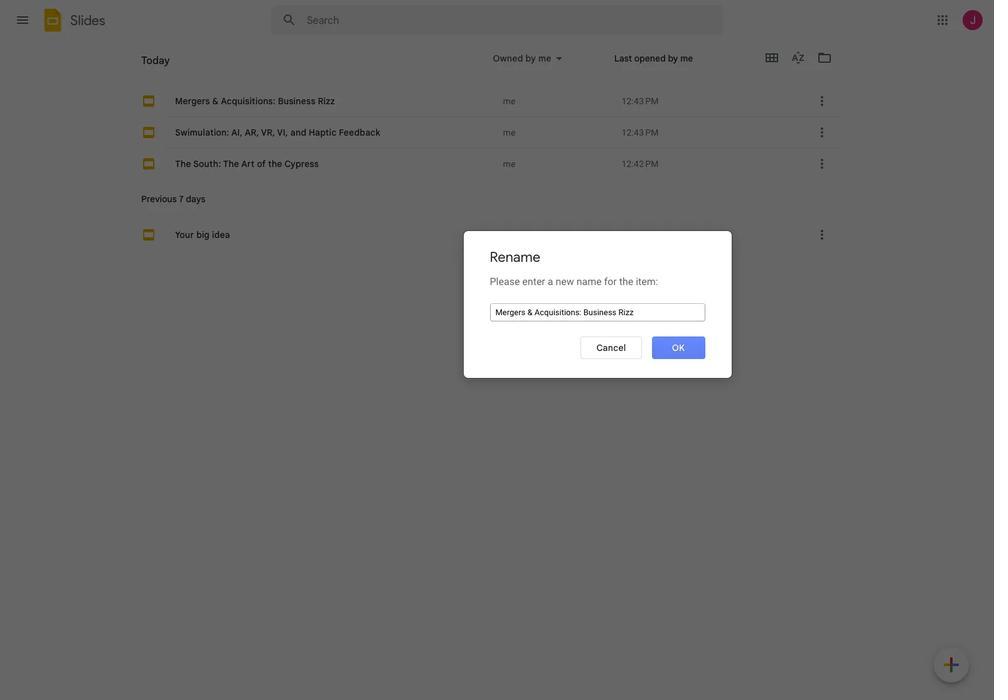 Task type: vqa. For each thing, say whether or not it's contained in the screenshot.
The
yes



Task type: describe. For each thing, give the bounding box(es) containing it.
create new presentation image
[[934, 647, 970, 685]]

slides link
[[40, 8, 105, 35]]

vr,
[[261, 127, 275, 138]]

1 horizontal spatial by
[[668, 53, 679, 64]]

owned by me element for vi,
[[503, 126, 612, 138]]

rename dialog
[[463, 230, 733, 379]]

1 the from the left
[[175, 158, 191, 169]]

rename
[[490, 249, 541, 266]]

please enter a new name for the item:
[[490, 276, 659, 288]]

item:
[[636, 276, 659, 288]]

1 horizontal spatial opened
[[635, 53, 666, 64]]

1 horizontal spatial last
[[615, 53, 632, 64]]

owned by me element for rizz
[[503, 95, 612, 107]]

enter
[[523, 276, 546, 288]]

new
[[556, 276, 574, 288]]

cancel
[[597, 342, 626, 353]]

business
[[278, 95, 316, 106]]

swimulation:
[[175, 127, 229, 138]]

me for your big idea
[[503, 230, 516, 240]]

and
[[291, 127, 307, 138]]

list box containing mergers & acquisitions: business rizz
[[131, 0, 863, 700]]

today inside heading
[[141, 55, 170, 67]]

your
[[175, 229, 194, 240]]

previous
[[141, 193, 177, 205]]

0 horizontal spatial last
[[537, 60, 555, 72]]

ai,
[[231, 127, 243, 138]]

mergers
[[175, 95, 210, 106]]

idea
[[212, 229, 230, 240]]

the south: the art of the cypress
[[175, 158, 319, 169]]

mergers & acquisitions: business rizz option
[[131, 34, 841, 700]]

last opened by me 12:42 pm element
[[622, 157, 796, 170]]

days
[[186, 193, 206, 205]]

south:
[[193, 158, 221, 169]]

your big idea option
[[131, 0, 863, 700]]

owned by me element inside your big idea option
[[503, 228, 612, 241]]

the inside rename dialog
[[620, 276, 634, 288]]

a
[[548, 276, 554, 288]]

12:43 pm for swimulation: ai, ar, vr, vi, and haptic feedback
[[622, 127, 659, 137]]

2023
[[652, 230, 673, 240]]

mergers & acquisitions: business rizz
[[175, 95, 335, 106]]

previous 7 days
[[141, 193, 206, 205]]

0 horizontal spatial opened
[[557, 60, 588, 72]]

vi,
[[277, 127, 288, 138]]

12:43 pm for mergers & acquisitions: business rizz
[[622, 96, 659, 106]]

your big idea
[[175, 229, 230, 240]]



Task type: locate. For each thing, give the bounding box(es) containing it.
today
[[141, 55, 170, 67], [141, 60, 166, 71]]

7
[[179, 193, 184, 205]]

owned by me element
[[503, 95, 612, 107], [503, 126, 612, 138], [503, 157, 612, 170], [503, 228, 612, 241]]

name
[[577, 276, 602, 288]]

list box
[[131, 0, 863, 700]]

1 vertical spatial last opened by me 12:43 pm element
[[622, 126, 796, 138]]

oct 25, 2023
[[622, 230, 673, 240]]

big
[[196, 229, 210, 240]]

0 horizontal spatial the
[[268, 158, 282, 169]]

haptic
[[309, 127, 337, 138]]

0 horizontal spatial the
[[175, 158, 191, 169]]

feedback
[[339, 127, 381, 138]]

acquisitions:
[[221, 95, 276, 106]]

me for swimulation: ai, ar, vr, vi, and haptic feedback
[[503, 127, 516, 137]]

last opened by me oct 25, 2023 element
[[622, 228, 796, 241]]

25,
[[638, 230, 650, 240]]

slides
[[70, 12, 105, 29]]

the left south:
[[175, 158, 191, 169]]

1 last opened by me 12:43 pm element from the top
[[622, 95, 796, 107]]

the south: the art of the cypress option
[[131, 0, 863, 700]]

swimulation: ai, ar, vr, vi, and haptic feedback option
[[131, 0, 863, 700]]

ok
[[672, 342, 685, 353]]

0 vertical spatial the
[[268, 158, 282, 169]]

search image
[[277, 8, 302, 33]]

last opened by me
[[615, 53, 693, 64], [537, 60, 616, 72]]

by
[[668, 53, 679, 64], [591, 60, 601, 72]]

last
[[615, 53, 632, 64], [537, 60, 555, 72]]

Please enter a new name for the item: text field
[[490, 303, 706, 321]]

me
[[681, 53, 693, 64], [603, 60, 616, 72], [503, 96, 516, 106], [503, 127, 516, 137], [503, 159, 516, 169], [503, 230, 516, 240]]

cypress
[[285, 158, 319, 169]]

last opened by me 12:43 pm element for swimulation: ai, ar, vr, vi, and haptic feedback
[[622, 126, 796, 138]]

me for mergers & acquisitions: business rizz
[[503, 96, 516, 106]]

&
[[212, 95, 219, 106]]

the inside option
[[268, 158, 282, 169]]

the right of
[[268, 158, 282, 169]]

12:42 pm
[[622, 159, 659, 169]]

2 12:43 pm from the top
[[622, 127, 659, 137]]

None search field
[[271, 5, 723, 35]]

the left 'art'
[[223, 158, 239, 169]]

me inside the south: the art of the cypress option
[[503, 159, 516, 169]]

4 owned by me element from the top
[[503, 228, 612, 241]]

1 12:43 pm from the top
[[622, 96, 659, 106]]

me inside your big idea option
[[503, 230, 516, 240]]

please
[[490, 276, 520, 288]]

last opened by me 12:43 pm element
[[622, 95, 796, 107], [622, 126, 796, 138]]

1 horizontal spatial the
[[223, 158, 239, 169]]

3 owned by me element from the top
[[503, 157, 612, 170]]

rename heading
[[490, 249, 541, 266]]

the
[[268, 158, 282, 169], [620, 276, 634, 288]]

12:43 pm
[[622, 96, 659, 106], [622, 127, 659, 137]]

last opened by me 12:43 pm element inside swimulation: ai, ar, vr, vi, and haptic feedback option
[[622, 126, 796, 138]]

ok button
[[652, 336, 706, 359]]

2 today from the top
[[141, 60, 166, 71]]

last opened by me 12:43 pm element for mergers & acquisitions: business rizz
[[622, 95, 796, 107]]

me inside option
[[503, 96, 516, 106]]

2 owned by me element from the top
[[503, 126, 612, 138]]

1 owned by me element from the top
[[503, 95, 612, 107]]

of
[[257, 158, 266, 169]]

art
[[241, 158, 255, 169]]

last opened by me 12:43 pm element inside mergers & acquisitions: business rizz option
[[622, 95, 796, 107]]

2 last opened by me 12:43 pm element from the top
[[622, 126, 796, 138]]

me inside swimulation: ai, ar, vr, vi, and haptic feedback option
[[503, 127, 516, 137]]

0 vertical spatial last opened by me 12:43 pm element
[[622, 95, 796, 107]]

the
[[175, 158, 191, 169], [223, 158, 239, 169]]

1 horizontal spatial the
[[620, 276, 634, 288]]

for
[[605, 276, 617, 288]]

me for the south: the art of the cypress
[[503, 159, 516, 169]]

1 today from the top
[[141, 55, 170, 67]]

ar,
[[245, 127, 259, 138]]

12:43 pm inside swimulation: ai, ar, vr, vi, and haptic feedback option
[[622, 127, 659, 137]]

today heading
[[131, 40, 466, 80]]

0 vertical spatial 12:43 pm
[[622, 96, 659, 106]]

2 the from the left
[[223, 158, 239, 169]]

owned by me element for of
[[503, 157, 612, 170]]

0 horizontal spatial by
[[591, 60, 601, 72]]

the right the for
[[620, 276, 634, 288]]

opened
[[635, 53, 666, 64], [557, 60, 588, 72]]

swimulation: ai, ar, vr, vi, and haptic feedback
[[175, 127, 381, 138]]

1 vertical spatial the
[[620, 276, 634, 288]]

cancel button
[[581, 336, 642, 359]]

oct
[[622, 230, 636, 240]]

1 vertical spatial 12:43 pm
[[622, 127, 659, 137]]

12:43 pm inside mergers & acquisitions: business rizz option
[[622, 96, 659, 106]]

rizz
[[318, 95, 335, 106]]



